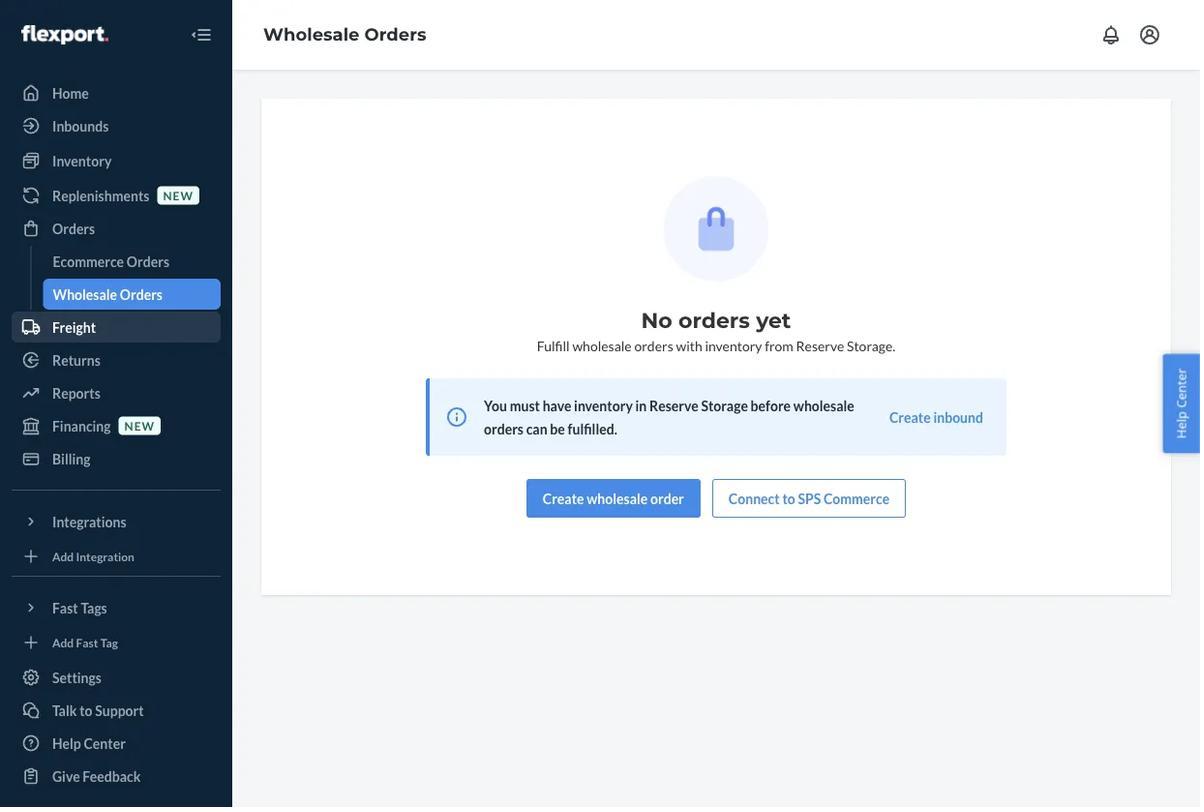 Task type: describe. For each thing, give the bounding box(es) containing it.
fulfill
[[537, 337, 570, 354]]

fast tags button
[[12, 592, 221, 623]]

home link
[[12, 77, 221, 108]]

reports
[[52, 385, 100, 401]]

can
[[526, 421, 547, 437]]

open account menu image
[[1138, 23, 1161, 46]]

talk
[[52, 702, 77, 719]]

returns link
[[12, 345, 221, 376]]

integration
[[76, 549, 134, 563]]

before
[[751, 397, 791, 414]]

create wholesale order button
[[526, 479, 701, 518]]

billing link
[[12, 443, 221, 474]]

1 vertical spatial orders
[[634, 337, 673, 354]]

fast inside dropdown button
[[52, 600, 78, 616]]

financing
[[52, 418, 111, 434]]

create for create wholesale order
[[543, 490, 584, 507]]

you
[[484, 397, 507, 414]]

commerce
[[824, 490, 890, 507]]

create wholesale order
[[543, 490, 684, 507]]

tag
[[100, 635, 118, 649]]

help center link
[[12, 728, 221, 759]]

from
[[765, 337, 793, 354]]

settings
[[52, 669, 102, 686]]

storage
[[701, 397, 748, 414]]

yet
[[756, 307, 791, 333]]

integrations button
[[12, 506, 221, 537]]

1 vertical spatial fast
[[76, 635, 98, 649]]

order
[[650, 490, 684, 507]]

have
[[543, 397, 571, 414]]

add integration link
[[12, 545, 221, 568]]

connect to sps commerce
[[729, 490, 890, 507]]

freight link
[[12, 312, 221, 343]]

give feedback button
[[12, 761, 221, 792]]

replenishments
[[52, 187, 149, 204]]

ecommerce
[[53, 253, 124, 270]]

help center button
[[1163, 354, 1200, 453]]

inventory
[[52, 152, 112, 169]]

add for add fast tag
[[52, 635, 74, 649]]

tags
[[81, 600, 107, 616]]

add fast tag
[[52, 635, 118, 649]]

new for replenishments
[[163, 188, 194, 202]]

talk to support
[[52, 702, 144, 719]]

inventory inside you must have inventory in reserve storage before wholesale orders can be fulfilled.
[[574, 397, 633, 414]]

wholesale inside you must have inventory in reserve storage before wholesale orders can be fulfilled.
[[793, 397, 854, 414]]

flexport logo image
[[21, 25, 108, 44]]

1 vertical spatial wholesale orders
[[53, 286, 163, 302]]

to for support
[[80, 702, 92, 719]]

connect to sps commerce link
[[712, 479, 906, 518]]

fast tags
[[52, 600, 107, 616]]

with
[[676, 337, 702, 354]]

0 horizontal spatial help
[[52, 735, 81, 752]]

0 vertical spatial wholesale orders
[[263, 24, 426, 45]]

create wholesale order link
[[526, 479, 701, 518]]



Task type: locate. For each thing, give the bounding box(es) containing it.
1 vertical spatial center
[[84, 735, 126, 752]]

help center
[[1173, 368, 1190, 439], [52, 735, 126, 752]]

close navigation image
[[190, 23, 213, 46]]

returns
[[52, 352, 100, 368]]

1 vertical spatial help center
[[52, 735, 126, 752]]

create inside 'create inbound' button
[[889, 409, 931, 425]]

empty list image
[[663, 176, 769, 282]]

fulfilled.
[[568, 421, 617, 437]]

1 horizontal spatial inventory
[[705, 337, 762, 354]]

wholesale right fulfill
[[572, 337, 632, 354]]

reserve right from
[[796, 337, 844, 354]]

to inside button
[[782, 490, 795, 507]]

1 horizontal spatial to
[[782, 490, 795, 507]]

1 vertical spatial to
[[80, 702, 92, 719]]

1 horizontal spatial orders
[[634, 337, 673, 354]]

add for add integration
[[52, 549, 74, 563]]

orders down "no"
[[634, 337, 673, 354]]

1 horizontal spatial create
[[889, 409, 931, 425]]

0 horizontal spatial reserve
[[649, 397, 699, 414]]

1 horizontal spatial reserve
[[796, 337, 844, 354]]

inbound
[[933, 409, 983, 425]]

create down 'be'
[[543, 490, 584, 507]]

1 vertical spatial new
[[124, 419, 155, 433]]

add inside add fast tag link
[[52, 635, 74, 649]]

talk to support button
[[12, 695, 221, 726]]

reserve right in in the right of the page
[[649, 397, 699, 414]]

fast left tags
[[52, 600, 78, 616]]

0 vertical spatial center
[[1173, 368, 1190, 408]]

0 vertical spatial help
[[1173, 411, 1190, 439]]

center inside button
[[1173, 368, 1190, 408]]

2 horizontal spatial orders
[[678, 307, 750, 333]]

inbounds link
[[12, 110, 221, 141]]

0 horizontal spatial help center
[[52, 735, 126, 752]]

create left inbound
[[889, 409, 931, 425]]

orders down 'you'
[[484, 421, 524, 437]]

2 vertical spatial wholesale
[[587, 490, 648, 507]]

new for financing
[[124, 419, 155, 433]]

to for sps
[[782, 490, 795, 507]]

open notifications image
[[1100, 23, 1123, 46]]

give feedback
[[52, 768, 141, 784]]

1 horizontal spatial help center
[[1173, 368, 1190, 439]]

0 vertical spatial wholesale orders link
[[263, 24, 426, 45]]

1 vertical spatial wholesale
[[793, 397, 854, 414]]

create
[[889, 409, 931, 425], [543, 490, 584, 507]]

sps
[[798, 490, 821, 507]]

1 vertical spatial add
[[52, 635, 74, 649]]

1 vertical spatial reserve
[[649, 397, 699, 414]]

0 vertical spatial create
[[889, 409, 931, 425]]

be
[[550, 421, 565, 437]]

new down reports link
[[124, 419, 155, 433]]

freight
[[52, 319, 96, 335]]

help center inside help center link
[[52, 735, 126, 752]]

1 horizontal spatial wholesale
[[263, 24, 360, 45]]

0 vertical spatial to
[[782, 490, 795, 507]]

wholesale inside no orders yet fulfill wholesale orders with inventory from reserve storage.
[[572, 337, 632, 354]]

1 horizontal spatial center
[[1173, 368, 1190, 408]]

wholesale
[[572, 337, 632, 354], [793, 397, 854, 414], [587, 490, 648, 507]]

add
[[52, 549, 74, 563], [52, 635, 74, 649]]

0 vertical spatial fast
[[52, 600, 78, 616]]

support
[[95, 702, 144, 719]]

0 horizontal spatial wholesale orders
[[53, 286, 163, 302]]

wholesale orders
[[263, 24, 426, 45], [53, 286, 163, 302]]

0 horizontal spatial wholesale orders link
[[43, 279, 221, 310]]

reserve inside no orders yet fulfill wholesale orders with inventory from reserve storage.
[[796, 337, 844, 354]]

fast
[[52, 600, 78, 616], [76, 635, 98, 649]]

to right 'talk'
[[80, 702, 92, 719]]

0 horizontal spatial new
[[124, 419, 155, 433]]

add up settings
[[52, 635, 74, 649]]

wholesale
[[263, 24, 360, 45], [53, 286, 117, 302]]

help center inside button
[[1173, 368, 1190, 439]]

0 vertical spatial wholesale
[[572, 337, 632, 354]]

0 horizontal spatial orders
[[484, 421, 524, 437]]

you must have inventory in reserve storage before wholesale orders can be fulfilled.
[[484, 397, 854, 437]]

inventory link
[[12, 145, 221, 176]]

0 horizontal spatial wholesale
[[53, 286, 117, 302]]

0 vertical spatial new
[[163, 188, 194, 202]]

storage.
[[847, 337, 896, 354]]

ecommerce orders link
[[43, 246, 221, 277]]

center
[[1173, 368, 1190, 408], [84, 735, 126, 752]]

wholesale inside "wholesale orders" link
[[53, 286, 117, 302]]

0 vertical spatial inventory
[[705, 337, 762, 354]]

home
[[52, 85, 89, 101]]

fast left tag
[[76, 635, 98, 649]]

orders
[[364, 24, 426, 45], [52, 220, 95, 237], [127, 253, 169, 270], [120, 286, 163, 302]]

inventory
[[705, 337, 762, 354], [574, 397, 633, 414]]

orders up with
[[678, 307, 750, 333]]

ecommerce orders
[[53, 253, 169, 270]]

settings link
[[12, 662, 221, 693]]

wholesale left order
[[587, 490, 648, 507]]

inventory right with
[[705, 337, 762, 354]]

add fast tag link
[[12, 631, 221, 654]]

integrations
[[52, 513, 126, 530]]

help
[[1173, 411, 1190, 439], [52, 735, 81, 752]]

in
[[635, 397, 647, 414]]

wholesale orders link
[[263, 24, 426, 45], [43, 279, 221, 310]]

0 vertical spatial help center
[[1173, 368, 1190, 439]]

1 horizontal spatial help
[[1173, 411, 1190, 439]]

reports link
[[12, 377, 221, 408]]

connect
[[729, 490, 780, 507]]

feedback
[[83, 768, 141, 784]]

1 vertical spatial create
[[543, 490, 584, 507]]

0 horizontal spatial inventory
[[574, 397, 633, 414]]

inventory up fulfilled.
[[574, 397, 633, 414]]

to left sps
[[782, 490, 795, 507]]

wholesale inside create wholesale order button
[[587, 490, 648, 507]]

add left integration
[[52, 549, 74, 563]]

reserve
[[796, 337, 844, 354], [649, 397, 699, 414]]

create inbound button
[[889, 407, 983, 427]]

create for create inbound
[[889, 409, 931, 425]]

give
[[52, 768, 80, 784]]

1 vertical spatial help
[[52, 735, 81, 752]]

0 horizontal spatial create
[[543, 490, 584, 507]]

add integration
[[52, 549, 134, 563]]

add inside add integration link
[[52, 549, 74, 563]]

1 vertical spatial inventory
[[574, 397, 633, 414]]

create inbound
[[889, 409, 983, 425]]

1 vertical spatial wholesale
[[53, 286, 117, 302]]

inbounds
[[52, 118, 109, 134]]

1 vertical spatial wholesale orders link
[[43, 279, 221, 310]]

0 vertical spatial wholesale
[[263, 24, 360, 45]]

create inside create wholesale order button
[[543, 490, 584, 507]]

reserve inside you must have inventory in reserve storage before wholesale orders can be fulfilled.
[[649, 397, 699, 414]]

no
[[641, 307, 672, 333]]

no orders yet fulfill wholesale orders with inventory from reserve storage.
[[537, 307, 896, 354]]

1 horizontal spatial new
[[163, 188, 194, 202]]

0 vertical spatial orders
[[678, 307, 750, 333]]

to
[[782, 490, 795, 507], [80, 702, 92, 719]]

inventory inside no orders yet fulfill wholesale orders with inventory from reserve storage.
[[705, 337, 762, 354]]

1 horizontal spatial wholesale orders
[[263, 24, 426, 45]]

billing
[[52, 451, 91, 467]]

0 horizontal spatial center
[[84, 735, 126, 752]]

help inside button
[[1173, 411, 1190, 439]]

0 vertical spatial add
[[52, 549, 74, 563]]

connect to sps commerce button
[[712, 479, 906, 518]]

new up orders link
[[163, 188, 194, 202]]

2 vertical spatial orders
[[484, 421, 524, 437]]

wholesale right before
[[793, 397, 854, 414]]

orders inside you must have inventory in reserve storage before wholesale orders can be fulfilled.
[[484, 421, 524, 437]]

to inside button
[[80, 702, 92, 719]]

must
[[510, 397, 540, 414]]

orders
[[678, 307, 750, 333], [634, 337, 673, 354], [484, 421, 524, 437]]

0 horizontal spatial to
[[80, 702, 92, 719]]

new
[[163, 188, 194, 202], [124, 419, 155, 433]]

orders link
[[12, 213, 221, 244]]

0 vertical spatial reserve
[[796, 337, 844, 354]]

2 add from the top
[[52, 635, 74, 649]]

1 horizontal spatial wholesale orders link
[[263, 24, 426, 45]]

1 add from the top
[[52, 549, 74, 563]]



Task type: vqa. For each thing, say whether or not it's contained in the screenshot.
the bottom new
yes



